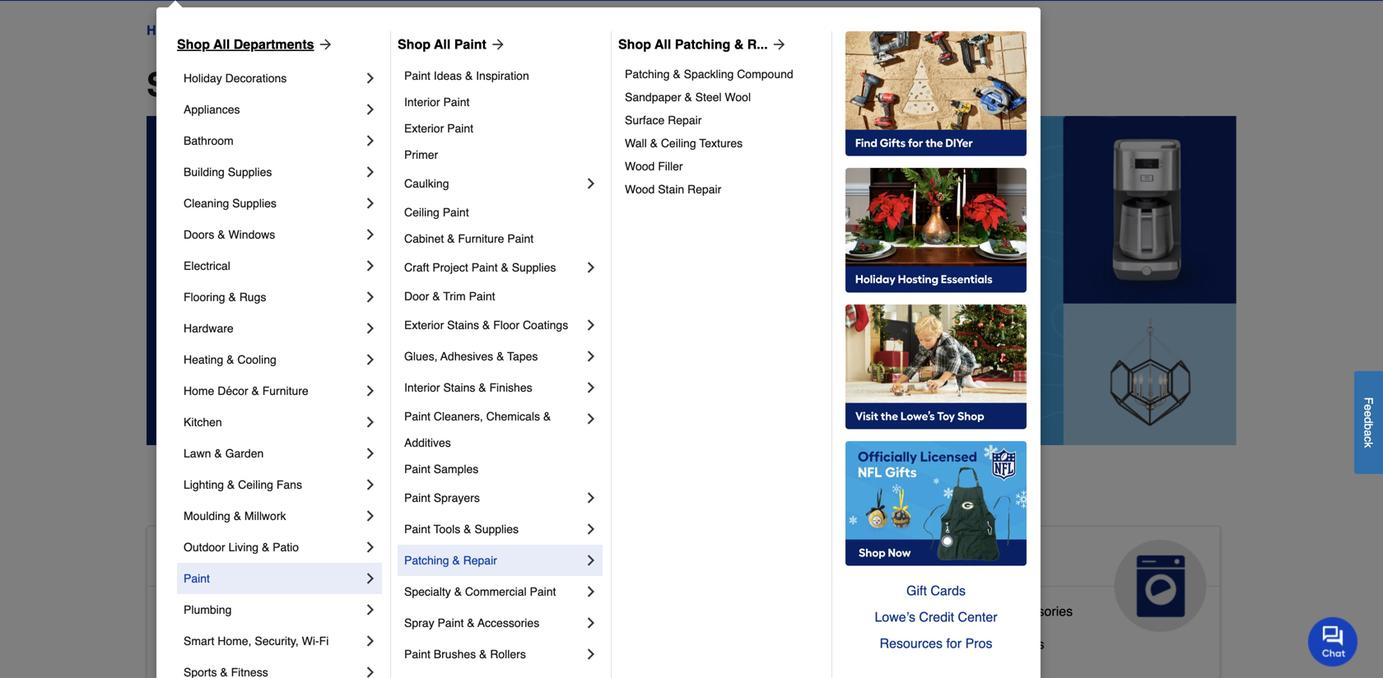 Task type: locate. For each thing, give the bounding box(es) containing it.
1 horizontal spatial furniture
[[458, 232, 504, 245]]

accessible up smart
[[161, 604, 224, 619]]

1 exterior from the top
[[404, 122, 444, 135]]

1 accessible from the top
[[161, 547, 281, 573]]

furniture down heating & cooling link
[[263, 385, 309, 398]]

furniture up craft project paint & supplies
[[458, 232, 504, 245]]

resources
[[880, 636, 943, 652]]

electrical
[[184, 259, 230, 273]]

1 vertical spatial wood
[[625, 183, 655, 196]]

home for home décor & furniture
[[184, 385, 214, 398]]

paint up additives
[[404, 410, 431, 423]]

1 vertical spatial interior
[[404, 381, 440, 395]]

1 horizontal spatial patching
[[625, 68, 670, 81]]

shop for shop all patching & r...
[[619, 37, 652, 52]]

0 vertical spatial pet
[[634, 547, 670, 573]]

2 vertical spatial ceiling
[[238, 479, 273, 492]]

1 vertical spatial exterior
[[404, 319, 444, 332]]

interior stains & finishes link
[[404, 372, 583, 404]]

1 e from the top
[[1363, 405, 1376, 411]]

1 vertical spatial ceiling
[[404, 206, 440, 219]]

& left rollers
[[479, 648, 487, 661]]

stains inside "link"
[[447, 319, 479, 332]]

rugs
[[239, 291, 266, 304]]

home link
[[147, 21, 183, 40]]

doors & windows
[[184, 228, 275, 241]]

2 horizontal spatial patching
[[675, 37, 731, 52]]

0 horizontal spatial appliances link
[[184, 94, 362, 125]]

patching for repair
[[404, 554, 449, 568]]

chevron right image for heating & cooling
[[362, 352, 379, 368]]

fi
[[319, 635, 329, 648]]

stains down trim
[[447, 319, 479, 332]]

2 vertical spatial patching
[[404, 554, 449, 568]]

interior up exterior paint
[[404, 96, 440, 109]]

paint sprayers link
[[404, 483, 583, 514]]

& left r...
[[735, 37, 744, 52]]

paint link
[[184, 563, 362, 595]]

ceiling up cabinet
[[404, 206, 440, 219]]

accessories up rollers
[[478, 617, 540, 630]]

accessible home
[[161, 547, 352, 573]]

0 vertical spatial exterior
[[404, 122, 444, 135]]

ceiling paint
[[404, 206, 469, 219]]

bathroom up building
[[184, 134, 234, 147]]

0 vertical spatial repair
[[668, 114, 702, 127]]

& left "millwork"
[[234, 510, 241, 523]]

paint left tools
[[404, 523, 431, 536]]

0 horizontal spatial accessories
[[478, 617, 540, 630]]

wood for wood stain repair
[[625, 183, 655, 196]]

stains for interior
[[444, 381, 476, 395]]

chevron right image for doors & windows
[[362, 227, 379, 243]]

supplies for cleaning supplies
[[232, 197, 277, 210]]

0 horizontal spatial home
[[147, 23, 183, 38]]

chevron right image for spray paint & accessories
[[583, 615, 600, 632]]

paint down ceiling paint link
[[508, 232, 534, 245]]

b
[[1363, 424, 1376, 430]]

chevron right image for home décor & furniture
[[362, 383, 379, 400]]

wall & ceiling textures
[[625, 137, 743, 150]]

wall
[[625, 137, 647, 150]]

0 vertical spatial accessible
[[161, 547, 281, 573]]

resources for pros
[[880, 636, 993, 652]]

e up b
[[1363, 411, 1376, 417]]

furniture inside cabinet & furniture paint link
[[458, 232, 504, 245]]

2 arrow right image from the left
[[487, 36, 506, 53]]

departments for shop
[[234, 37, 314, 52]]

appliances down the holiday
[[184, 103, 240, 116]]

departments up "holiday decorations"
[[198, 23, 273, 38]]

patching up specialty
[[404, 554, 449, 568]]

r...
[[748, 37, 768, 52]]

paint left ideas at the top of page
[[404, 69, 431, 82]]

0 vertical spatial wood
[[625, 160, 655, 173]]

stains up cleaners,
[[444, 381, 476, 395]]

exterior down door
[[404, 319, 444, 332]]

heating & cooling link
[[184, 344, 362, 376]]

trim
[[443, 290, 466, 303]]

2 wood from the top
[[625, 183, 655, 196]]

chevron right image for paint
[[362, 571, 379, 587]]

2 interior from the top
[[404, 381, 440, 395]]

paint down animal
[[530, 586, 556, 599]]

bathroom up smart home, security, wi-fi
[[227, 604, 284, 619]]

all down shop all departments link
[[238, 66, 279, 104]]

all for shop all departments
[[238, 66, 279, 104]]

paint brushes & rollers
[[404, 648, 526, 661]]

2 vertical spatial furniture
[[653, 663, 706, 679]]

patching inside patching & spackling compound link
[[625, 68, 670, 81]]

2 shop from the left
[[398, 37, 431, 52]]

paint right spray
[[438, 617, 464, 630]]

1 vertical spatial home
[[184, 385, 214, 398]]

arrow right image inside shop all departments link
[[314, 36, 334, 53]]

chevron right image for holiday decorations
[[362, 70, 379, 86]]

departments up "holiday decorations" link
[[234, 37, 314, 52]]

shop up the holiday
[[177, 37, 210, 52]]

supplies up pet beds, houses, & furniture link
[[586, 630, 637, 646]]

caulking link
[[404, 168, 583, 199]]

0 horizontal spatial patching
[[404, 554, 449, 568]]

accessible down plumbing
[[161, 637, 224, 652]]

all for shop all departments
[[213, 37, 230, 52]]

supplies for building supplies
[[228, 166, 272, 179]]

chevron right image for lawn & garden
[[362, 446, 379, 462]]

building supplies link
[[184, 157, 362, 188]]

0 horizontal spatial shop
[[177, 37, 210, 52]]

patching inside patching & repair link
[[404, 554, 449, 568]]

pet beds, houses, & furniture link
[[528, 660, 706, 679]]

shop for shop all departments
[[177, 37, 210, 52]]

lighting & ceiling fans link
[[184, 470, 362, 501]]

patching & repair
[[404, 554, 497, 568]]

arrow right image inside shop all paint link
[[487, 36, 506, 53]]

0 vertical spatial patching
[[675, 37, 731, 52]]

0 horizontal spatial ceiling
[[238, 479, 273, 492]]

all up ideas at the top of page
[[434, 37, 451, 52]]

plumbing link
[[184, 595, 362, 626]]

interior down glues, at the left bottom of the page
[[404, 381, 440, 395]]

wood down wall
[[625, 160, 655, 173]]

kitchen link
[[184, 407, 362, 438]]

door & trim paint link
[[404, 283, 600, 310]]

samples
[[434, 463, 479, 476]]

chevron right image
[[362, 133, 379, 149], [583, 175, 600, 192], [362, 195, 379, 212], [362, 227, 379, 243], [362, 258, 379, 274], [362, 289, 379, 306], [583, 380, 600, 396], [362, 383, 379, 400], [583, 411, 600, 428], [362, 446, 379, 462], [362, 477, 379, 493], [583, 490, 600, 507], [583, 521, 600, 538], [362, 540, 379, 556], [583, 553, 600, 569], [362, 571, 379, 587], [583, 584, 600, 600], [583, 615, 600, 632], [362, 665, 379, 679]]

accessories for spray paint & accessories
[[478, 617, 540, 630]]

0 horizontal spatial appliances
[[184, 103, 240, 116]]

supplies up windows
[[232, 197, 277, 210]]

supplies up door & trim paint link
[[512, 261, 556, 274]]

patching & repair link
[[404, 545, 583, 577]]

exterior up primer
[[404, 122, 444, 135]]

1 vertical spatial appliances
[[895, 547, 1018, 573]]

1 arrow right image from the left
[[314, 36, 334, 53]]

pet
[[634, 547, 670, 573], [528, 663, 547, 679]]

craft project paint & supplies
[[404, 261, 556, 274]]

2 horizontal spatial ceiling
[[661, 137, 697, 150]]

interior for interior paint
[[404, 96, 440, 109]]

wood filler link
[[625, 155, 820, 178]]

all inside 'shop all patching & r...' link
[[655, 37, 672, 52]]

electrical link
[[184, 250, 362, 282]]

patching up sandpaper
[[625, 68, 670, 81]]

heating & cooling
[[184, 353, 277, 367]]

accessible down moulding
[[161, 547, 281, 573]]

2 vertical spatial repair
[[463, 554, 497, 568]]

2 vertical spatial accessible
[[161, 637, 224, 652]]

accessories up chillers
[[1003, 604, 1073, 619]]

0 horizontal spatial furniture
[[263, 385, 309, 398]]

all up "holiday decorations"
[[213, 37, 230, 52]]

visit the lowe's toy shop. image
[[846, 305, 1027, 430]]

0 horizontal spatial arrow right image
[[314, 36, 334, 53]]

wine
[[967, 637, 997, 652]]

0 vertical spatial ceiling
[[661, 137, 697, 150]]

& right chemicals
[[544, 410, 551, 423]]

1 vertical spatial appliances link
[[882, 527, 1221, 633]]

credit
[[920, 610, 955, 625]]

1 horizontal spatial home
[[184, 385, 214, 398]]

chat invite button image
[[1309, 617, 1359, 667]]

repair up specialty & commercial paint
[[463, 554, 497, 568]]

ceiling for fans
[[238, 479, 273, 492]]

& right lighting
[[227, 479, 235, 492]]

repair up "wall & ceiling textures"
[[668, 114, 702, 127]]

exterior inside "link"
[[404, 319, 444, 332]]

wood down wood filler
[[625, 183, 655, 196]]

1 horizontal spatial arrow right image
[[487, 36, 506, 53]]

1 horizontal spatial pet
[[634, 547, 670, 573]]

& down cabinet & furniture paint link
[[501, 261, 509, 274]]

chevron right image for specialty & commercial paint
[[583, 584, 600, 600]]

1 horizontal spatial accessories
[[1003, 604, 1073, 619]]

1 vertical spatial pet
[[528, 663, 547, 679]]

moulding
[[184, 510, 230, 523]]

ceiling for textures
[[661, 137, 697, 150]]

0 vertical spatial stains
[[447, 319, 479, 332]]

& right animal
[[611, 547, 628, 573]]

gift cards link
[[846, 578, 1027, 605]]

appliances link up chillers
[[882, 527, 1221, 633]]

1 vertical spatial stains
[[444, 381, 476, 395]]

all inside shop all paint link
[[434, 37, 451, 52]]

0 vertical spatial furniture
[[458, 232, 504, 245]]

houses,
[[588, 663, 637, 679]]

project
[[433, 261, 469, 274]]

patching
[[675, 37, 731, 52], [625, 68, 670, 81], [404, 554, 449, 568]]

cleaning supplies link
[[184, 188, 362, 219]]

all inside shop all departments link
[[213, 37, 230, 52]]

all up sandpaper
[[655, 37, 672, 52]]

shop all paint link
[[398, 35, 506, 54]]

exterior for exterior paint
[[404, 122, 444, 135]]

heating
[[184, 353, 223, 367]]

1 horizontal spatial shop
[[398, 37, 431, 52]]

& inside animal & pet care
[[611, 547, 628, 573]]

security,
[[255, 635, 299, 648]]

arrow right image for shop all paint
[[487, 36, 506, 53]]

None search field
[[521, 0, 971, 3]]

patio
[[273, 541, 299, 554]]

& left finishes
[[479, 381, 486, 395]]

0 vertical spatial home
[[147, 23, 183, 38]]

patching up spackling at the top of the page
[[675, 37, 731, 52]]

supplies
[[228, 166, 272, 179], [232, 197, 277, 210], [512, 261, 556, 274], [475, 523, 519, 536], [586, 630, 637, 646]]

lowe's credit center
[[875, 610, 998, 625]]

chevron right image for paint tools & supplies
[[583, 521, 600, 538]]

shop up sandpaper
[[619, 37, 652, 52]]

1 vertical spatial accessible
[[161, 604, 224, 619]]

accessible for accessible bathroom
[[161, 604, 224, 619]]

wall & ceiling textures link
[[625, 132, 820, 155]]

2 exterior from the top
[[404, 319, 444, 332]]

livestock supplies
[[528, 630, 637, 646]]

shop all patching & r... link
[[619, 35, 788, 54]]

supplies up cleaning supplies
[[228, 166, 272, 179]]

1 vertical spatial repair
[[688, 183, 722, 196]]

e up d
[[1363, 405, 1376, 411]]

1 shop from the left
[[177, 37, 210, 52]]

accessible for accessible bedroom
[[161, 637, 224, 652]]

repair down the wood filler link
[[688, 183, 722, 196]]

shop
[[177, 37, 210, 52], [398, 37, 431, 52], [619, 37, 652, 52]]

accessible bedroom
[[161, 637, 281, 652]]

care
[[528, 573, 579, 600]]

& left floor
[[483, 319, 490, 332]]

animal & pet care image
[[748, 540, 840, 633]]

1 wood from the top
[[625, 160, 655, 173]]

exterior paint
[[404, 122, 474, 135]]

& right ideas at the top of page
[[465, 69, 473, 82]]

1 vertical spatial patching
[[625, 68, 670, 81]]

ceiling up filler
[[661, 137, 697, 150]]

find gifts for the diyer. image
[[846, 31, 1027, 157]]

appliances link down decorations on the top left of the page
[[184, 94, 362, 125]]

f e e d b a c k
[[1363, 397, 1376, 448]]

accessible inside "link"
[[161, 637, 224, 652]]

chemicals
[[486, 410, 540, 423]]

cards
[[931, 584, 966, 599]]

paint ideas & inspiration
[[404, 69, 529, 82]]

all for shop all patching & r...
[[655, 37, 672, 52]]

1 interior from the top
[[404, 96, 440, 109]]

e
[[1363, 405, 1376, 411], [1363, 411, 1376, 417]]

shop for shop all paint
[[398, 37, 431, 52]]

accessible home link
[[147, 527, 486, 633]]

2 horizontal spatial furniture
[[653, 663, 706, 679]]

d
[[1363, 417, 1376, 424]]

chevron right image for paint cleaners, chemicals & additives
[[583, 411, 600, 428]]

chevron right image for smart home, security, wi-fi
[[362, 633, 379, 650]]

chevron right image for kitchen
[[362, 414, 379, 431]]

arrow right image
[[314, 36, 334, 53], [487, 36, 506, 53]]

cabinet & furniture paint
[[404, 232, 534, 245]]

animal & pet care
[[528, 547, 670, 600]]

tools
[[434, 523, 461, 536]]

1 vertical spatial furniture
[[263, 385, 309, 398]]

arrow right image up the shop all departments
[[314, 36, 334, 53]]

patching & spackling compound link
[[625, 63, 820, 86]]

arrow right image
[[768, 36, 788, 53]]

exterior paint link
[[404, 115, 600, 142]]

animal
[[528, 547, 605, 573]]

chevron right image for flooring & rugs
[[362, 289, 379, 306]]

2 horizontal spatial home
[[288, 547, 352, 573]]

wood for wood filler
[[625, 160, 655, 173]]

door
[[404, 290, 429, 303]]

shop up paint ideas & inspiration
[[398, 37, 431, 52]]

2 horizontal spatial shop
[[619, 37, 652, 52]]

& inside paint cleaners, chemicals & additives
[[544, 410, 551, 423]]

2 accessible from the top
[[161, 604, 224, 619]]

chevron right image
[[362, 70, 379, 86], [362, 101, 379, 118], [362, 164, 379, 180], [583, 259, 600, 276], [583, 317, 600, 334], [362, 320, 379, 337], [583, 348, 600, 365], [362, 352, 379, 368], [362, 414, 379, 431], [362, 508, 379, 525], [362, 602, 379, 619], [362, 633, 379, 650], [583, 647, 600, 663]]

departments up exterior paint
[[288, 66, 490, 104]]

lowe's credit center link
[[846, 605, 1027, 631]]

shop
[[147, 66, 229, 104]]

supplies down 'paint sprayers' link
[[475, 523, 519, 536]]

stains
[[447, 319, 479, 332], [444, 381, 476, 395]]

& right specialty
[[454, 586, 462, 599]]

furniture right 'houses,'
[[653, 663, 706, 679]]

decorations
[[225, 72, 287, 85]]

ceiling up "millwork"
[[238, 479, 273, 492]]

resources for pros link
[[846, 631, 1027, 657]]

arrow right image up paint ideas & inspiration link
[[487, 36, 506, 53]]

appliances up cards
[[895, 547, 1018, 573]]

0 vertical spatial interior
[[404, 96, 440, 109]]

chevron right image for glues, adhesives & tapes
[[583, 348, 600, 365]]

3 accessible from the top
[[161, 637, 224, 652]]

3 shop from the left
[[619, 37, 652, 52]]

additives
[[404, 437, 451, 450]]



Task type: vqa. For each thing, say whether or not it's contained in the screenshot.
a
yes



Task type: describe. For each thing, give the bounding box(es) containing it.
pet inside animal & pet care
[[634, 547, 670, 573]]

home décor & furniture
[[184, 385, 309, 398]]

& left tapes
[[497, 350, 504, 363]]

décor
[[218, 385, 248, 398]]

interior stains & finishes
[[404, 381, 533, 395]]

patching for spackling
[[625, 68, 670, 81]]

cleaners,
[[434, 410, 483, 423]]

flooring
[[184, 291, 225, 304]]

outdoor
[[184, 541, 225, 554]]

hardware
[[184, 322, 234, 335]]

paint down ideas at the top of page
[[444, 96, 470, 109]]

stain
[[658, 183, 685, 196]]

accessories for appliance parts & accessories
[[1003, 604, 1073, 619]]

accessible home image
[[381, 540, 473, 633]]

0 vertical spatial bathroom
[[184, 134, 234, 147]]

chevron right image for building supplies
[[362, 164, 379, 180]]

exterior stains & floor coatings link
[[404, 310, 583, 341]]

chevron right image for cleaning supplies
[[362, 195, 379, 212]]

1 horizontal spatial appliances
[[895, 547, 1018, 573]]

living
[[229, 541, 259, 554]]

officially licensed n f l gifts. shop now. image
[[846, 442, 1027, 567]]

lawn
[[184, 447, 211, 460]]

& right the 'lawn'
[[214, 447, 222, 460]]

home décor & furniture link
[[184, 376, 362, 407]]

paint up cabinet & furniture paint
[[443, 206, 469, 219]]

interior paint
[[404, 96, 470, 109]]

2 e from the top
[[1363, 411, 1376, 417]]

paint up paint ideas & inspiration
[[454, 37, 487, 52]]

beds,
[[551, 663, 585, 679]]

paint ideas & inspiration link
[[404, 63, 600, 89]]

& up "paint brushes & rollers"
[[467, 617, 475, 630]]

holiday hosting essentials. image
[[846, 168, 1027, 293]]

appliance
[[895, 604, 953, 619]]

chevron right image for appliances
[[362, 101, 379, 118]]

shop all departments link
[[177, 35, 334, 54]]

accessible for accessible home
[[161, 547, 281, 573]]

& right the parts at the right of the page
[[991, 604, 999, 619]]

building
[[184, 166, 225, 179]]

inspiration
[[476, 69, 529, 82]]

2 vertical spatial home
[[288, 547, 352, 573]]

textures
[[700, 137, 743, 150]]

smart home, security, wi-fi link
[[184, 626, 362, 657]]

bathroom link
[[184, 125, 362, 157]]

wool
[[725, 91, 751, 104]]

paint cleaners, chemicals & additives
[[404, 410, 554, 450]]

bedroom
[[227, 637, 281, 652]]

glues, adhesives & tapes link
[[404, 341, 583, 372]]

primer
[[404, 148, 438, 161]]

chevron right image for electrical
[[362, 258, 379, 274]]

paint down additives
[[404, 463, 431, 476]]

lighting
[[184, 479, 224, 492]]

paint inside "link"
[[530, 586, 556, 599]]

f
[[1363, 397, 1376, 405]]

& right wall
[[650, 137, 658, 150]]

paint tools & supplies
[[404, 523, 519, 536]]

& left rugs
[[229, 291, 236, 304]]

stains for exterior
[[447, 319, 479, 332]]

filler
[[658, 160, 683, 173]]

windows
[[229, 228, 275, 241]]

paint down cabinet & furniture paint
[[472, 261, 498, 274]]

furniture inside home décor & furniture link
[[263, 385, 309, 398]]

exterior for exterior stains & floor coatings
[[404, 319, 444, 332]]

ideas
[[434, 69, 462, 82]]

& left patio
[[262, 541, 270, 554]]

pros
[[966, 636, 993, 652]]

appliance parts & accessories link
[[895, 600, 1073, 633]]

chevron right image for moulding & millwork
[[362, 508, 379, 525]]

door & trim paint
[[404, 290, 495, 303]]

& right tools
[[464, 523, 472, 536]]

fans
[[277, 479, 302, 492]]

paint down spray
[[404, 648, 431, 661]]

interior for interior stains & finishes
[[404, 381, 440, 395]]

glues, adhesives & tapes
[[404, 350, 538, 363]]

ceiling paint link
[[404, 199, 600, 226]]

wood filler
[[625, 160, 683, 173]]

craft project paint & supplies link
[[404, 252, 583, 283]]

chevron right image for plumbing
[[362, 602, 379, 619]]

paint brushes & rollers link
[[404, 639, 583, 671]]

pet beds, houses, & furniture
[[528, 663, 706, 679]]

chevron right image for bathroom
[[362, 133, 379, 149]]

1 horizontal spatial appliances link
[[882, 527, 1221, 633]]

tapes
[[508, 350, 538, 363]]

enjoy savings year-round. no matter what you're shopping for, find what you need at a great price. image
[[147, 116, 1237, 446]]

0 vertical spatial appliances link
[[184, 94, 362, 125]]

gift cards
[[907, 584, 966, 599]]

wi-
[[302, 635, 319, 648]]

lowe's
[[875, 610, 916, 625]]

paint down outdoor
[[184, 572, 210, 586]]

flooring & rugs link
[[184, 282, 362, 313]]

cabinet
[[404, 232, 444, 245]]

supplies for livestock supplies
[[586, 630, 637, 646]]

& right décor
[[252, 385, 259, 398]]

compound
[[737, 68, 794, 81]]

kitchen
[[184, 416, 222, 429]]

chevron right image for interior stains & finishes
[[583, 380, 600, 396]]

0 vertical spatial appliances
[[184, 103, 240, 116]]

moulding & millwork
[[184, 510, 286, 523]]

appliances image
[[1115, 540, 1207, 633]]

paint down interior paint
[[447, 122, 474, 135]]

accessible bedroom link
[[161, 633, 281, 666]]

chevron right image for caulking
[[583, 175, 600, 192]]

livestock
[[528, 630, 583, 646]]

primer link
[[404, 142, 600, 168]]

1 vertical spatial bathroom
[[227, 604, 284, 619]]

chevron right image for paint sprayers
[[583, 490, 600, 507]]

paint right trim
[[469, 290, 495, 303]]

cleaning supplies
[[184, 197, 277, 210]]

k
[[1363, 442, 1376, 448]]

accessible bathroom link
[[161, 600, 284, 633]]

commercial
[[465, 586, 527, 599]]

spray paint & accessories
[[404, 617, 540, 630]]

0 horizontal spatial pet
[[528, 663, 547, 679]]

shop all paint
[[398, 37, 487, 52]]

paint sprayers
[[404, 492, 480, 505]]

sandpaper & steel wool link
[[625, 86, 820, 109]]

departments link
[[198, 21, 273, 40]]

chevron right image for paint brushes & rollers
[[583, 647, 600, 663]]

& up sandpaper & steel wool on the top of the page
[[673, 68, 681, 81]]

& left pros
[[955, 637, 964, 652]]

appliance parts & accessories
[[895, 604, 1073, 619]]

repair for wood stain repair
[[688, 183, 722, 196]]

spray paint & accessories link
[[404, 608, 583, 639]]

paint down paint samples on the bottom
[[404, 492, 431, 505]]

shop all departments
[[147, 66, 490, 104]]

patching inside 'shop all patching & r...' link
[[675, 37, 731, 52]]

chevron right image for craft project paint & supplies
[[583, 259, 600, 276]]

& right 'houses,'
[[640, 663, 649, 679]]

lighting & ceiling fans
[[184, 479, 302, 492]]

adhesives
[[441, 350, 494, 363]]

c
[[1363, 437, 1376, 442]]

repair for patching & repair
[[463, 554, 497, 568]]

& down paint tools & supplies
[[453, 554, 460, 568]]

chevron right image for lighting & ceiling fans
[[362, 477, 379, 493]]

& left steel
[[685, 91, 693, 104]]

all for shop all paint
[[434, 37, 451, 52]]

departments for shop
[[288, 66, 490, 104]]

& right doors
[[218, 228, 225, 241]]

chevron right image for exterior stains & floor coatings
[[583, 317, 600, 334]]

1 horizontal spatial ceiling
[[404, 206, 440, 219]]

f e e d b a c k button
[[1355, 371, 1384, 474]]

specialty & commercial paint
[[404, 586, 556, 599]]

spray
[[404, 617, 435, 630]]

home for home
[[147, 23, 183, 38]]

sprayers
[[434, 492, 480, 505]]

& left trim
[[433, 290, 440, 303]]

spackling
[[684, 68, 734, 81]]

shop all departments
[[177, 37, 314, 52]]

& left cooling
[[227, 353, 234, 367]]

plumbing
[[184, 604, 232, 617]]

& right cabinet
[[447, 232, 455, 245]]

surface
[[625, 114, 665, 127]]

lawn & garden
[[184, 447, 264, 460]]

furniture inside pet beds, houses, & furniture link
[[653, 663, 706, 679]]

chevron right image for outdoor living & patio
[[362, 540, 379, 556]]

paint inside paint cleaners, chemicals & additives
[[404, 410, 431, 423]]

specialty & commercial paint link
[[404, 577, 583, 608]]

center
[[958, 610, 998, 625]]

hardware link
[[184, 313, 362, 344]]

& inside 'link'
[[234, 510, 241, 523]]

arrow right image for shop all departments
[[314, 36, 334, 53]]

beverage & wine chillers link
[[895, 633, 1045, 666]]

chevron right image for hardware
[[362, 320, 379, 337]]

millwork
[[245, 510, 286, 523]]

chevron right image for patching & repair
[[583, 553, 600, 569]]



